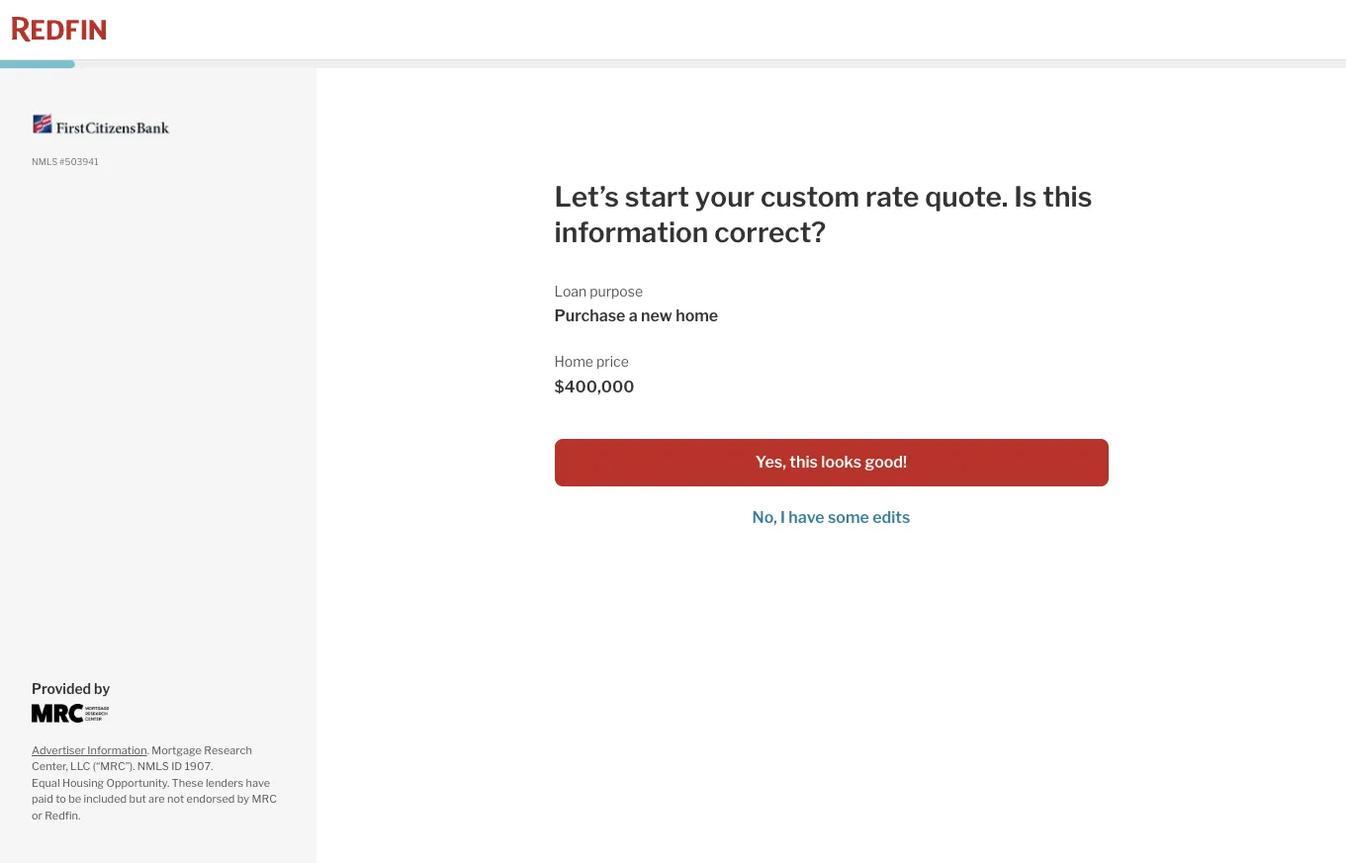 Task type: describe. For each thing, give the bounding box(es) containing it.
let's
[[554, 180, 619, 214]]

some
[[828, 508, 869, 527]]

not
[[167, 792, 184, 806]]

center,
[[32, 760, 68, 774]]

custom
[[761, 180, 860, 214]]

is
[[1014, 180, 1037, 214]]

yes,
[[756, 453, 786, 472]]

home
[[554, 354, 593, 370]]

endorsed
[[186, 792, 235, 806]]

let's start your custom rate quote. is this information correct?
[[554, 180, 1092, 249]]

these
[[172, 776, 203, 790]]

quote.
[[925, 180, 1008, 214]]

edits
[[873, 508, 910, 527]]

but
[[129, 792, 146, 806]]

home
[[676, 307, 718, 326]]

good!
[[865, 453, 907, 472]]

llc
[[70, 760, 90, 774]]

rate
[[865, 180, 919, 214]]

advertiser information button
[[32, 743, 147, 757]]

this inside let's start your custom rate quote. is this information correct?
[[1043, 180, 1092, 214]]

correct?
[[714, 216, 826, 249]]

new
[[641, 307, 672, 326]]

lenders
[[206, 776, 244, 790]]

id
[[171, 760, 182, 774]]

provided
[[32, 680, 91, 697]]

by inside . mortgage research center, llc ("mrc"). nmls id 1907. equal housing opportunity. these lenders have paid to be included but are not endorsed by mrc or redfin.
[[237, 792, 249, 806]]

price
[[596, 354, 629, 370]]

0 horizontal spatial nmls
[[32, 156, 58, 167]]

option group containing yes, this looks good!
[[554, 439, 1108, 527]]

loan purpose purchase a new home
[[554, 283, 718, 326]]

provided by
[[32, 680, 110, 697]]

advertiser
[[32, 743, 85, 757]]

$400,000
[[554, 378, 634, 396]]

mrc
[[252, 792, 277, 806]]

0 horizontal spatial this
[[790, 453, 818, 472]]



Task type: vqa. For each thing, say whether or not it's contained in the screenshot.
the with
no



Task type: locate. For each thing, give the bounding box(es) containing it.
home price $400,000
[[554, 354, 634, 396]]

1 horizontal spatial have
[[789, 508, 825, 527]]

by left mrc
[[237, 792, 249, 806]]

paid
[[32, 792, 53, 806]]

advertiser information
[[32, 743, 147, 757]]

1 vertical spatial nmls
[[137, 760, 169, 774]]

this
[[1043, 180, 1092, 214], [790, 453, 818, 472]]

or redfin.
[[32, 809, 80, 822]]

information
[[87, 743, 147, 757]]

this right the yes,
[[790, 453, 818, 472]]

0 vertical spatial have
[[789, 508, 825, 527]]

0 horizontal spatial have
[[246, 776, 270, 790]]

have up mrc
[[246, 776, 270, 790]]

loan
[[554, 283, 587, 300]]

mortgage research center image
[[32, 704, 109, 723]]

1 vertical spatial this
[[790, 453, 818, 472]]

0 vertical spatial by
[[94, 680, 110, 697]]

information
[[554, 216, 709, 249]]

a
[[629, 307, 638, 326]]

1 horizontal spatial this
[[1043, 180, 1092, 214]]

1 horizontal spatial by
[[237, 792, 249, 806]]

to
[[56, 792, 66, 806]]

option group
[[554, 439, 1108, 527]]

have right i
[[789, 508, 825, 527]]

no,
[[752, 508, 777, 527]]

included
[[84, 792, 127, 806]]

looks
[[821, 453, 862, 472]]

.
[[147, 743, 149, 757]]

("mrc").
[[93, 760, 135, 774]]

1 horizontal spatial nmls
[[137, 760, 169, 774]]

i
[[780, 508, 785, 527]]

. mortgage research center, llc ("mrc"). nmls id 1907. equal housing opportunity. these lenders have paid to be included but are not endorsed by mrc or redfin.
[[32, 743, 277, 822]]

nmls
[[32, 156, 58, 167], [137, 760, 169, 774]]

no, i have some edits
[[752, 508, 910, 527]]

#503941
[[59, 156, 98, 167]]

purpose
[[590, 283, 643, 300]]

this right is
[[1043, 180, 1092, 214]]

1907.
[[185, 760, 213, 774]]

nmls left #503941
[[32, 156, 58, 167]]

nmls #503941
[[32, 156, 98, 167]]

1 vertical spatial by
[[237, 792, 249, 806]]

by up mortgage research center image
[[94, 680, 110, 697]]

have
[[789, 508, 825, 527], [246, 776, 270, 790]]

1 vertical spatial have
[[246, 776, 270, 790]]

by
[[94, 680, 110, 697], [237, 792, 249, 806]]

0 vertical spatial nmls
[[32, 156, 58, 167]]

nmls down . at the bottom left of the page
[[137, 760, 169, 774]]

your
[[695, 180, 755, 214]]

research
[[204, 743, 252, 757]]

be
[[68, 792, 81, 806]]

are
[[148, 792, 165, 806]]

mortgage
[[152, 743, 202, 757]]

start
[[625, 180, 689, 214]]

yes, this looks good!
[[756, 453, 907, 472]]

0 vertical spatial this
[[1043, 180, 1092, 214]]

equal housing opportunity.
[[32, 776, 169, 790]]

nmls inside . mortgage research center, llc ("mrc"). nmls id 1907. equal housing opportunity. these lenders have paid to be included but are not endorsed by mrc or redfin.
[[137, 760, 169, 774]]

0 horizontal spatial by
[[94, 680, 110, 697]]

purchase
[[554, 307, 626, 326]]

have inside . mortgage research center, llc ("mrc"). nmls id 1907. equal housing opportunity. these lenders have paid to be included but are not endorsed by mrc or redfin.
[[246, 776, 270, 790]]



